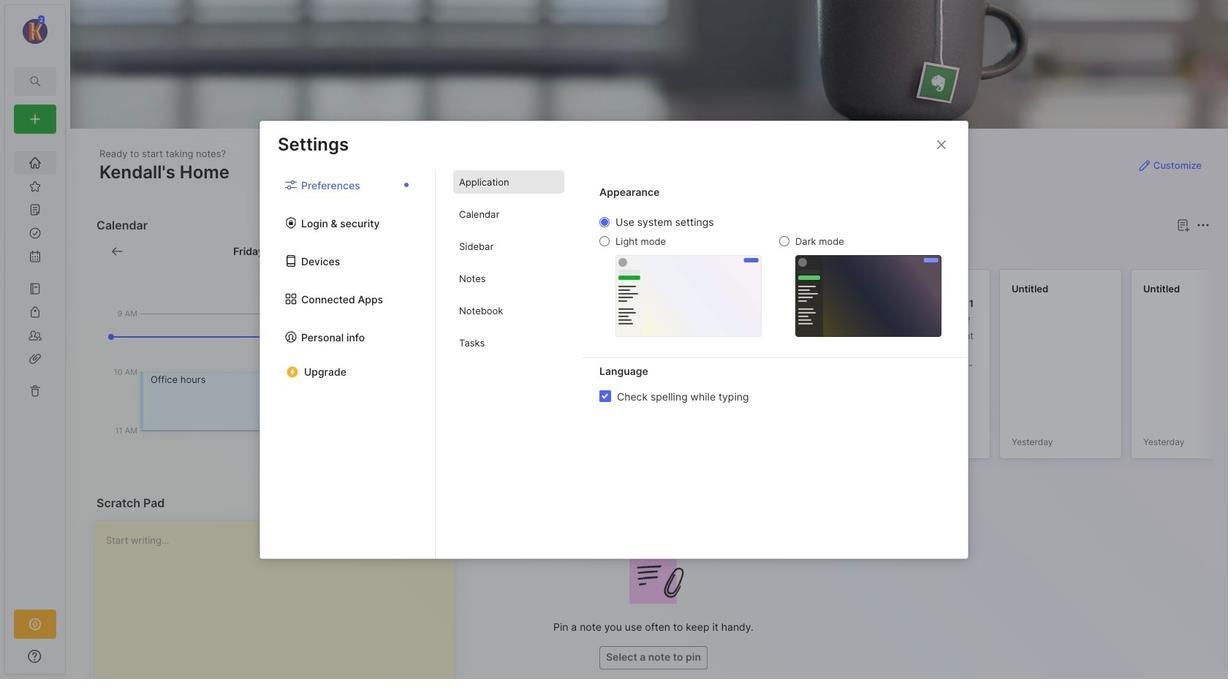 Task type: describe. For each thing, give the bounding box(es) containing it.
close image
[[933, 136, 951, 153]]

upgrade image
[[26, 616, 44, 633]]

home image
[[28, 156, 42, 170]]

2 tab list from the left
[[436, 170, 582, 558]]



Task type: locate. For each thing, give the bounding box(es) containing it.
None checkbox
[[600, 391, 612, 402]]

None radio
[[600, 217, 610, 227]]

tab
[[454, 170, 565, 194], [454, 203, 565, 226], [454, 235, 565, 258], [476, 243, 519, 260], [454, 267, 565, 290], [454, 299, 565, 323], [454, 331, 565, 355]]

tree
[[5, 143, 65, 597]]

Start writing… text field
[[106, 522, 454, 680]]

tree inside main element
[[5, 143, 65, 597]]

1 tab list from the left
[[260, 170, 436, 558]]

edit search image
[[26, 72, 44, 90]]

row group
[[473, 269, 1229, 468]]

None radio
[[600, 236, 610, 246], [780, 236, 790, 246], [600, 236, 610, 246], [780, 236, 790, 246]]

main element
[[0, 0, 70, 680]]

tab list
[[260, 170, 436, 558], [436, 170, 582, 558]]

option group
[[600, 216, 942, 337]]



Task type: vqa. For each thing, say whether or not it's contained in the screenshot.
Home 'icon'
yes



